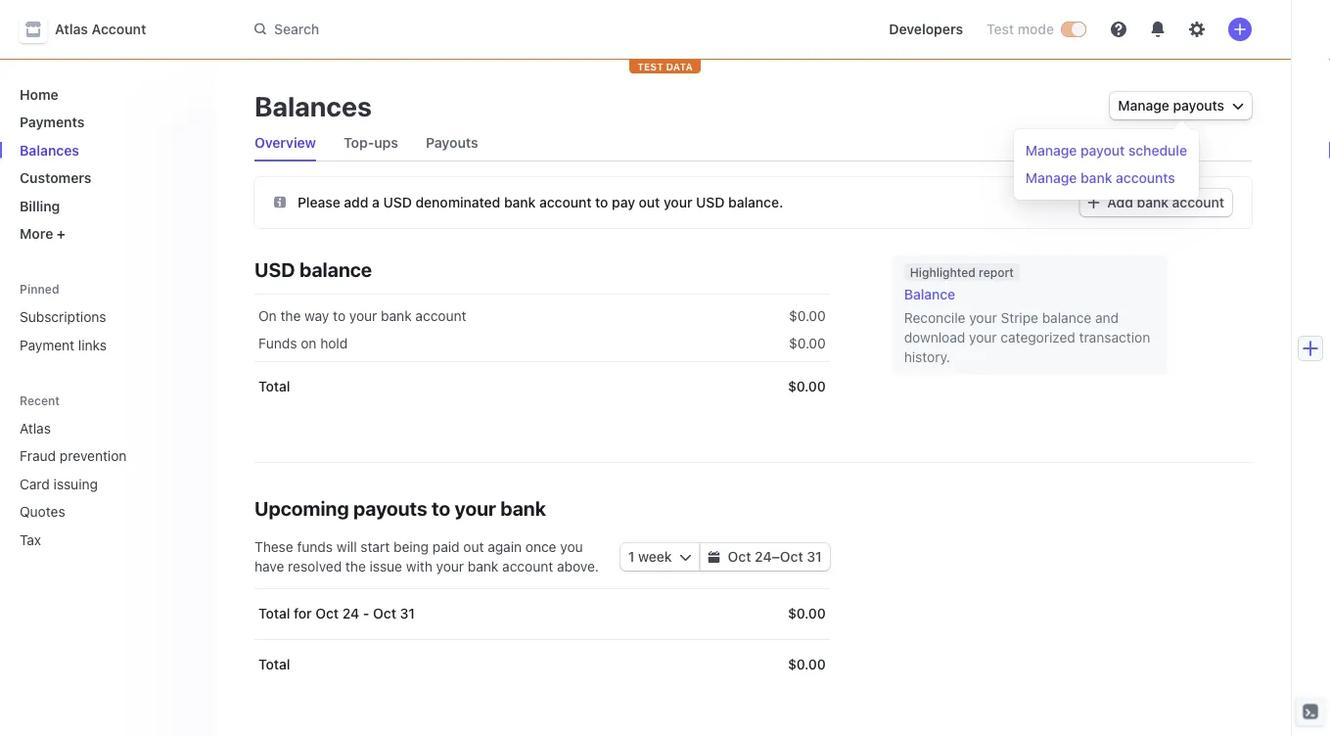 Task type: describe. For each thing, give the bounding box(es) containing it.
card issuing
[[20, 476, 98, 492]]

+
[[57, 226, 66, 242]]

card issuing link
[[12, 468, 172, 500]]

5 row from the top
[[255, 639, 830, 690]]

0 vertical spatial 24
[[755, 549, 772, 565]]

tab list containing overview
[[247, 125, 1252, 162]]

1 week
[[628, 549, 672, 565]]

top-
[[344, 135, 374, 151]]

for
[[294, 606, 312, 622]]

payouts
[[426, 135, 478, 151]]

1 horizontal spatial to
[[432, 496, 451, 519]]

pinned navigation links element
[[12, 281, 200, 361]]

issue
[[370, 559, 402, 575]]

week
[[638, 549, 672, 565]]

atlas link
[[12, 412, 172, 444]]

payment
[[20, 337, 74, 353]]

svg image for please add a usd denominated bank account to pay out your usd balance.
[[1088, 197, 1100, 209]]

pinned
[[20, 282, 59, 296]]

manage payouts button
[[1110, 92, 1252, 119]]

above.
[[557, 559, 599, 575]]

payments
[[20, 114, 85, 130]]

recent navigation links element
[[0, 392, 215, 556]]

notifications image
[[1150, 22, 1166, 37]]

once
[[526, 539, 557, 555]]

funds
[[297, 539, 333, 555]]

overview
[[255, 135, 316, 151]]

out inside these funds will start being paid out again once you have resolved the issue with your bank account above.
[[463, 539, 484, 555]]

bank right denominated
[[504, 194, 536, 210]]

balances link
[[12, 134, 200, 166]]

fraud
[[20, 448, 56, 464]]

Search search field
[[243, 12, 795, 47]]

bank inside button
[[1137, 194, 1169, 211]]

add
[[1108, 194, 1134, 211]]

download
[[904, 329, 966, 346]]

recent
[[20, 393, 60, 407]]

add bank account button
[[1080, 189, 1233, 216]]

customers
[[20, 170, 91, 186]]

help image
[[1111, 22, 1127, 37]]

your left stripe
[[970, 310, 997, 326]]

home link
[[12, 78, 200, 110]]

total for oct 24 - oct 31
[[258, 606, 415, 622]]

paid
[[433, 539, 460, 555]]

the inside grid
[[280, 308, 301, 324]]

a
[[372, 194, 380, 210]]

balance link
[[904, 285, 1156, 304]]

test
[[638, 61, 664, 72]]

account
[[92, 21, 146, 37]]

your inside grid
[[349, 308, 377, 324]]

tax
[[20, 532, 41, 548]]

the inside these funds will start being paid out again once you have resolved the issue with your bank account above.
[[346, 559, 366, 575]]

your right download
[[969, 329, 997, 346]]

issuing
[[54, 476, 98, 492]]

0 horizontal spatial svg image
[[274, 196, 286, 208]]

fraud prevention link
[[12, 440, 172, 472]]

card
[[20, 476, 50, 492]]

payouts for manage
[[1173, 97, 1225, 114]]

payouts for upcoming
[[353, 496, 427, 519]]

funds
[[258, 335, 297, 351]]

1 horizontal spatial 31
[[807, 549, 822, 565]]

manage payouts
[[1118, 97, 1225, 114]]

usd balance
[[255, 258, 372, 281]]

your up again
[[455, 496, 496, 519]]

balance inside highlighted report balance reconcile your stripe balance and download your categorized transaction history.
[[1042, 310, 1092, 326]]

quotes link
[[12, 496, 172, 528]]

svg image inside 1 week popup button
[[680, 551, 692, 563]]

atlas for atlas account
[[55, 21, 88, 37]]

links
[[78, 337, 107, 353]]

please add a usd denominated bank account to pay out your usd balance.
[[298, 194, 784, 210]]

more
[[20, 226, 53, 242]]

0 horizontal spatial 31
[[400, 606, 415, 622]]

test mode
[[987, 21, 1054, 37]]

funds on hold
[[258, 335, 348, 351]]

search
[[274, 21, 319, 37]]

add
[[344, 194, 369, 210]]

way
[[305, 308, 329, 324]]

top-ups
[[344, 135, 398, 151]]

data
[[666, 61, 693, 72]]

report
[[979, 265, 1014, 279]]

manage for manage payout schedule
[[1026, 142, 1077, 159]]

1 horizontal spatial usd
[[383, 194, 412, 210]]

you
[[560, 539, 583, 555]]

-
[[363, 606, 370, 622]]

balance
[[904, 286, 956, 303]]

with
[[406, 559, 433, 575]]

your right pay
[[664, 194, 693, 210]]

0 vertical spatial balance
[[300, 258, 372, 281]]

recent element
[[0, 412, 215, 556]]

balances inside core navigation links element
[[20, 142, 79, 158]]

reconcile
[[904, 310, 966, 326]]

1 total from the top
[[258, 378, 290, 395]]

on the way to your bank account
[[258, 308, 467, 324]]



Task type: locate. For each thing, give the bounding box(es) containing it.
developers link
[[881, 14, 971, 45]]

bank
[[1081, 170, 1113, 186], [504, 194, 536, 210], [1137, 194, 1169, 211], [381, 308, 412, 324], [501, 496, 546, 519], [468, 559, 499, 575]]

pinned element
[[12, 301, 200, 361]]

bank down accounts
[[1137, 194, 1169, 211]]

hold
[[320, 335, 348, 351]]

quotes
[[20, 504, 65, 520]]

manage inside popup button
[[1118, 97, 1170, 114]]

1 vertical spatial total
[[258, 606, 290, 622]]

1 vertical spatial balance
[[1042, 310, 1092, 326]]

2 horizontal spatial to
[[595, 194, 608, 210]]

billing
[[20, 198, 60, 214]]

0 horizontal spatial svg image
[[680, 551, 692, 563]]

2 vertical spatial total
[[258, 656, 290, 673]]

0 horizontal spatial 24
[[342, 606, 360, 622]]

0 vertical spatial payouts
[[1173, 97, 1225, 114]]

atlas account button
[[20, 16, 166, 43]]

1 vertical spatial atlas
[[20, 420, 51, 436]]

denominated
[[416, 194, 501, 210]]

1 vertical spatial out
[[463, 539, 484, 555]]

manage up schedule at the top
[[1118, 97, 1170, 114]]

Search text field
[[243, 12, 795, 47]]

atlas account
[[55, 21, 146, 37]]

the right the on
[[280, 308, 301, 324]]

0 horizontal spatial payouts
[[353, 496, 427, 519]]

svg image inside manage payouts popup button
[[1233, 100, 1244, 112]]

atlas
[[55, 21, 88, 37], [20, 420, 51, 436]]

1 vertical spatial payouts
[[353, 496, 427, 519]]

bank down again
[[468, 559, 499, 575]]

accounts
[[1116, 170, 1176, 186]]

4 row from the top
[[255, 588, 830, 639]]

again
[[488, 539, 522, 555]]

manage bank accounts
[[1026, 170, 1176, 186]]

svg image right manage payouts
[[1233, 100, 1244, 112]]

manage payout schedule button
[[1018, 137, 1195, 164]]

bank up once
[[501, 496, 546, 519]]

0 horizontal spatial usd
[[255, 258, 295, 281]]

2 total from the top
[[258, 606, 290, 622]]

2 vertical spatial manage
[[1026, 170, 1077, 186]]

total down total for oct 24 - oct 31
[[258, 656, 290, 673]]

these funds will start being paid out again once you have resolved the issue with your bank account above.
[[255, 539, 599, 575]]

balance up categorized
[[1042, 310, 1092, 326]]

0 vertical spatial 31
[[807, 549, 822, 565]]

0 vertical spatial total
[[258, 378, 290, 395]]

1 grid from the top
[[255, 295, 830, 412]]

1 week button
[[621, 543, 700, 571]]

0 horizontal spatial out
[[463, 539, 484, 555]]

1 vertical spatial grid
[[255, 588, 830, 690]]

0 horizontal spatial to
[[333, 308, 346, 324]]

atlas inside button
[[55, 21, 88, 37]]

grid containing total for
[[255, 588, 830, 690]]

manage
[[1118, 97, 1170, 114], [1026, 142, 1077, 159], [1026, 170, 1077, 186]]

to left pay
[[595, 194, 608, 210]]

0 horizontal spatial balance
[[300, 258, 372, 281]]

tax link
[[12, 524, 172, 556]]

highlighted
[[910, 265, 976, 279]]

your
[[664, 194, 693, 210], [349, 308, 377, 324], [970, 310, 997, 326], [969, 329, 997, 346], [455, 496, 496, 519], [436, 559, 464, 575]]

atlas left account
[[55, 21, 88, 37]]

2 horizontal spatial svg image
[[1233, 100, 1244, 112]]

1 vertical spatial to
[[333, 308, 346, 324]]

on
[[301, 335, 317, 351]]

top-ups link
[[336, 129, 406, 157]]

test
[[987, 21, 1014, 37]]

svg image
[[1233, 100, 1244, 112], [274, 196, 286, 208], [1088, 197, 1100, 209]]

start
[[361, 539, 390, 555]]

bank inside these funds will start being paid out again once you have resolved the issue with your bank account above.
[[468, 559, 499, 575]]

grid
[[255, 295, 830, 412], [255, 588, 830, 690]]

usd right "a"
[[383, 194, 412, 210]]

to up paid
[[432, 496, 451, 519]]

2 svg image from the left
[[708, 551, 720, 563]]

payouts
[[1173, 97, 1225, 114], [353, 496, 427, 519]]

1 vertical spatial 24
[[342, 606, 360, 622]]

svg image inside add bank account button
[[1088, 197, 1100, 209]]

upcoming
[[255, 496, 349, 519]]

to
[[595, 194, 608, 210], [333, 308, 346, 324], [432, 496, 451, 519]]

pay
[[612, 194, 635, 210]]

1 horizontal spatial atlas
[[55, 21, 88, 37]]

balance.
[[729, 194, 784, 210]]

0 vertical spatial atlas
[[55, 21, 88, 37]]

subscriptions
[[20, 309, 106, 325]]

1 horizontal spatial svg image
[[708, 551, 720, 563]]

svg image
[[680, 551, 692, 563], [708, 551, 720, 563]]

transaction
[[1080, 329, 1151, 346]]

payout
[[1081, 142, 1125, 159]]

payouts up start
[[353, 496, 427, 519]]

payment links link
[[12, 329, 200, 361]]

fraud prevention
[[20, 448, 127, 464]]

1 horizontal spatial 24
[[755, 549, 772, 565]]

tab list
[[247, 125, 1252, 162]]

payouts link
[[418, 129, 486, 157]]

balances down payments
[[20, 142, 79, 158]]

total left 'for'
[[258, 606, 290, 622]]

being
[[394, 539, 429, 555]]

0 vertical spatial balances
[[255, 90, 372, 122]]

home
[[20, 86, 58, 102]]

svg image right 1 week popup button
[[708, 551, 720, 563]]

0 vertical spatial grid
[[255, 295, 830, 412]]

balances
[[255, 90, 372, 122], [20, 142, 79, 158]]

total down funds
[[258, 378, 290, 395]]

svg image right week
[[680, 551, 692, 563]]

upcoming payouts to your bank
[[255, 496, 546, 519]]

bank down payout
[[1081, 170, 1113, 186]]

31 right –
[[807, 549, 822, 565]]

balance
[[300, 258, 372, 281], [1042, 310, 1092, 326]]

oct
[[728, 549, 751, 565], [780, 549, 803, 565], [316, 606, 339, 622], [373, 606, 396, 622]]

1 vertical spatial the
[[346, 559, 366, 575]]

have
[[255, 559, 284, 575]]

prevention
[[60, 448, 127, 464]]

row containing total for
[[255, 588, 830, 639]]

to right way
[[333, 308, 346, 324]]

3 row from the top
[[255, 361, 830, 412]]

schedule
[[1129, 142, 1188, 159]]

1 svg image from the left
[[680, 551, 692, 563]]

manage left payout
[[1026, 142, 1077, 159]]

and
[[1096, 310, 1119, 326]]

atlas for atlas
[[20, 420, 51, 436]]

atlas inside recent element
[[20, 420, 51, 436]]

manage payout schedule
[[1026, 142, 1188, 159]]

1 vertical spatial manage
[[1026, 142, 1077, 159]]

core navigation links element
[[12, 78, 200, 250]]

2 row from the top
[[255, 326, 830, 361]]

0 vertical spatial out
[[639, 194, 660, 210]]

row containing on the way to your bank account
[[255, 295, 830, 334]]

oct 24 – oct 31
[[728, 549, 822, 565]]

usd left balance.
[[696, 194, 725, 210]]

payments link
[[12, 106, 200, 138]]

the down will
[[346, 559, 366, 575]]

24
[[755, 549, 772, 565], [342, 606, 360, 622]]

total
[[258, 378, 290, 395], [258, 606, 290, 622], [258, 656, 290, 673]]

1
[[628, 549, 635, 565]]

account inside these funds will start being paid out again once you have resolved the issue with your bank account above.
[[502, 559, 553, 575]]

–
[[772, 549, 780, 565]]

billing link
[[12, 190, 200, 222]]

customers link
[[12, 162, 200, 194]]

0 horizontal spatial the
[[280, 308, 301, 324]]

manage for manage payouts
[[1118, 97, 1170, 114]]

manage for manage bank accounts
[[1026, 170, 1077, 186]]

out
[[639, 194, 660, 210], [463, 539, 484, 555]]

row
[[255, 295, 830, 334], [255, 326, 830, 361], [255, 361, 830, 412], [255, 588, 830, 639], [255, 639, 830, 690]]

1 horizontal spatial the
[[346, 559, 366, 575]]

1 horizontal spatial balances
[[255, 90, 372, 122]]

out right pay
[[639, 194, 660, 210]]

manage down the manage payout schedule 'button'
[[1026, 170, 1077, 186]]

31
[[807, 549, 822, 565], [400, 606, 415, 622]]

svg image for balances
[[1233, 100, 1244, 112]]

test data
[[638, 61, 693, 72]]

usd up the on
[[255, 258, 295, 281]]

1 vertical spatial balances
[[20, 142, 79, 158]]

31 right the '-'
[[400, 606, 415, 622]]

svg image left please
[[274, 196, 286, 208]]

1 row from the top
[[255, 295, 830, 334]]

on
[[258, 308, 277, 324]]

balance up way
[[300, 258, 372, 281]]

mode
[[1018, 21, 1054, 37]]

ups
[[374, 135, 398, 151]]

0 vertical spatial manage
[[1118, 97, 1170, 114]]

payouts inside popup button
[[1173, 97, 1225, 114]]

2 horizontal spatial usd
[[696, 194, 725, 210]]

svg image down manage bank accounts
[[1088, 197, 1100, 209]]

$0.00
[[789, 308, 826, 324], [789, 335, 826, 351], [788, 378, 826, 395], [788, 606, 826, 622], [788, 656, 826, 673]]

bank right way
[[381, 308, 412, 324]]

1 horizontal spatial out
[[639, 194, 660, 210]]

add bank account
[[1108, 194, 1225, 211]]

categorized
[[1001, 329, 1076, 346]]

1 horizontal spatial balance
[[1042, 310, 1092, 326]]

atlas up the fraud
[[20, 420, 51, 436]]

resolved
[[288, 559, 342, 575]]

bank inside button
[[1081, 170, 1113, 186]]

2 grid from the top
[[255, 588, 830, 690]]

developers
[[889, 21, 963, 37]]

your down paid
[[436, 559, 464, 575]]

highlighted report balance reconcile your stripe balance and download your categorized transaction history.
[[904, 265, 1151, 365]]

settings image
[[1190, 22, 1205, 37]]

1 horizontal spatial svg image
[[1088, 197, 1100, 209]]

1 vertical spatial 31
[[400, 606, 415, 622]]

balances up overview
[[255, 90, 372, 122]]

your inside these funds will start being paid out again once you have resolved the issue with your bank account above.
[[436, 559, 464, 575]]

your right way
[[349, 308, 377, 324]]

manage inside button
[[1026, 170, 1077, 186]]

these
[[255, 539, 293, 555]]

manage inside 'button'
[[1026, 142, 1077, 159]]

0 vertical spatial to
[[595, 194, 608, 210]]

overview link
[[247, 129, 324, 157]]

will
[[337, 539, 357, 555]]

1 horizontal spatial payouts
[[1173, 97, 1225, 114]]

account inside button
[[1173, 194, 1225, 211]]

0 horizontal spatial balances
[[20, 142, 79, 158]]

2 vertical spatial to
[[432, 496, 451, 519]]

out right paid
[[463, 539, 484, 555]]

0 vertical spatial the
[[280, 308, 301, 324]]

row containing funds on hold
[[255, 326, 830, 361]]

payouts up schedule at the top
[[1173, 97, 1225, 114]]

stripe
[[1001, 310, 1039, 326]]

3 total from the top
[[258, 656, 290, 673]]

grid containing on the way to your bank account
[[255, 295, 830, 412]]

the
[[280, 308, 301, 324], [346, 559, 366, 575]]

0 horizontal spatial atlas
[[20, 420, 51, 436]]



Task type: vqa. For each thing, say whether or not it's contained in the screenshot.
svg icon inside Manage Payouts POPUP BUTTON
yes



